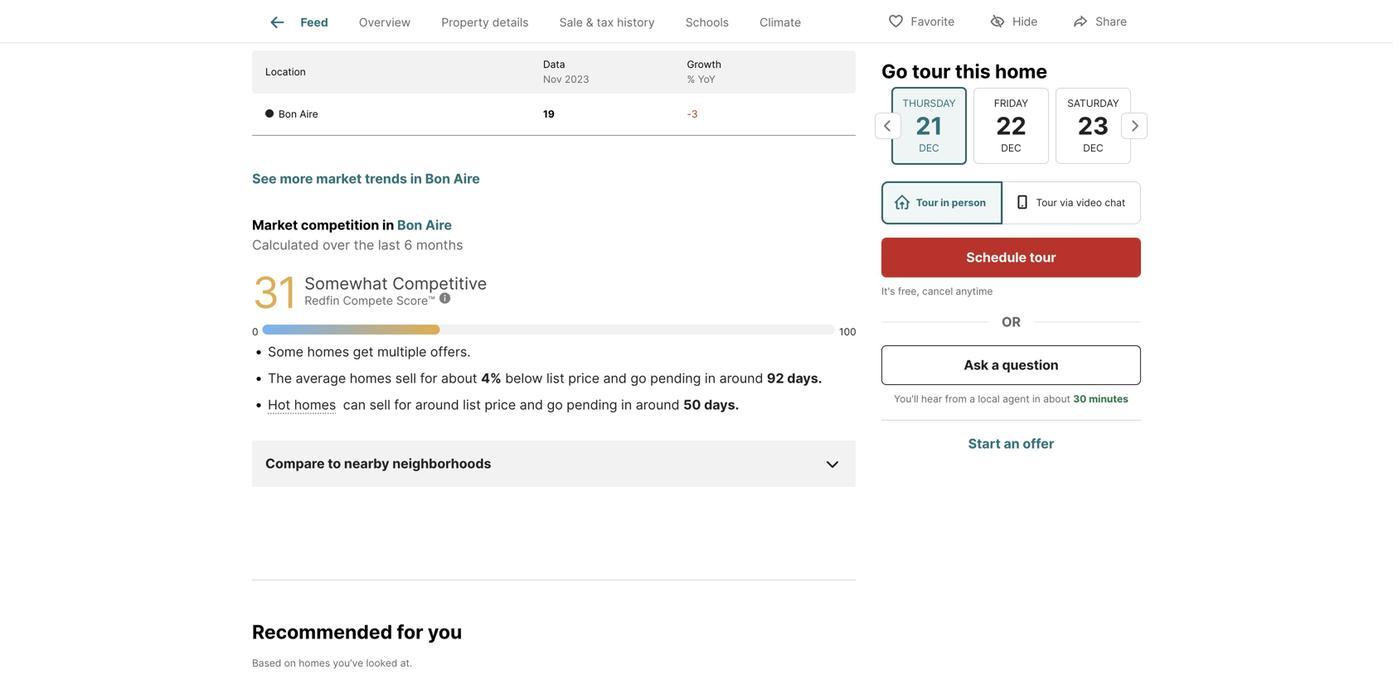 Task type: vqa. For each thing, say whether or not it's contained in the screenshot.
along at the top left of the page
no



Task type: locate. For each thing, give the bounding box(es) containing it.
start an offer link
[[968, 436, 1054, 452]]

1 horizontal spatial bon
[[397, 217, 422, 233]]

0 vertical spatial sell
[[395, 371, 416, 387]]

1 tour from the left
[[916, 197, 938, 209]]

you'll hear from a local agent in about 30 minutes
[[894, 393, 1129, 406]]

0 vertical spatial aire
[[300, 108, 318, 120]]

tab list
[[252, 0, 830, 42]]

0 horizontal spatial sell
[[370, 397, 390, 413]]

dec inside the thursday 21 dec
[[919, 142, 939, 154]]

can
[[343, 397, 366, 413]]

in up last
[[382, 217, 394, 233]]

dec down 23
[[1083, 142, 1104, 154]]

price right below on the left
[[568, 371, 600, 387]]

see more market trends in bon aire
[[252, 171, 480, 187]]

price down 4%
[[485, 397, 516, 413]]

for
[[420, 371, 437, 387], [394, 397, 412, 413], [397, 621, 423, 644]]

over
[[323, 237, 350, 253]]

2 horizontal spatial bon
[[425, 171, 450, 187]]

1 horizontal spatial share
[[1096, 15, 1127, 29]]

0 horizontal spatial list
[[463, 397, 481, 413]]

31
[[252, 266, 296, 319]]

1 horizontal spatial share button
[[1058, 4, 1141, 38]]

list down offers. in the left bottom of the page
[[463, 397, 481, 413]]

0 horizontal spatial price
[[485, 397, 516, 413]]

2 vertical spatial bon
[[397, 217, 422, 233]]

1 vertical spatial bon
[[425, 171, 450, 187]]

bon
[[279, 108, 297, 120], [425, 171, 450, 187], [397, 217, 422, 233]]

overview tab
[[344, 2, 426, 42]]

see
[[252, 171, 277, 187]]

homes
[[307, 344, 349, 360], [350, 371, 392, 387], [294, 397, 336, 413], [299, 658, 330, 670]]

1 horizontal spatial around
[[636, 397, 680, 413]]

last
[[378, 237, 400, 253]]

tour inside option
[[916, 197, 938, 209]]

see more market trends in bon aire link
[[252, 169, 480, 215]]

1 horizontal spatial dec
[[1001, 142, 1021, 154]]

around left 50
[[636, 397, 680, 413]]

a right from
[[970, 393, 975, 406]]

0 vertical spatial bon
[[279, 108, 297, 120]]

days. right 92
[[787, 371, 822, 387]]

1 horizontal spatial list
[[546, 371, 565, 387]]

0 horizontal spatial tour
[[912, 60, 951, 83]]

bon inside market competition in bon aire calculated over the last 6 months
[[397, 217, 422, 233]]

bon up bon aire link
[[425, 171, 450, 187]]

some
[[268, 344, 303, 360]]

tour for go
[[912, 60, 951, 83]]

ask a question button
[[881, 346, 1141, 386]]

0 vertical spatial a
[[992, 357, 999, 374]]

for up at.
[[397, 621, 423, 644]]

schools
[[686, 15, 729, 29]]

0 vertical spatial and
[[603, 371, 627, 387]]

around
[[719, 371, 763, 387], [415, 397, 459, 413], [636, 397, 680, 413]]

go
[[881, 60, 908, 83]]

tour for tour via video chat
[[1036, 197, 1057, 209]]

1 horizontal spatial days.
[[787, 371, 822, 387]]

share button up location
[[252, 0, 367, 31]]

tour inside option
[[1036, 197, 1057, 209]]

compete
[[343, 294, 393, 308]]

days.
[[787, 371, 822, 387], [704, 397, 739, 413]]

based on homes you've looked at.
[[252, 658, 412, 670]]

0 horizontal spatial bon
[[279, 108, 297, 120]]

1 horizontal spatial and
[[603, 371, 627, 387]]

0 vertical spatial list
[[546, 371, 565, 387]]

0 vertical spatial for
[[420, 371, 437, 387]]

bon down location
[[279, 108, 297, 120]]

tour in person option
[[881, 182, 1002, 225]]

sell right can
[[370, 397, 390, 413]]

1 vertical spatial list
[[463, 397, 481, 413]]

recommended for you
[[252, 621, 462, 644]]

pending
[[650, 371, 701, 387], [567, 397, 617, 413]]

homes right on
[[299, 658, 330, 670]]

redfin
[[305, 294, 340, 308]]

1 vertical spatial pending
[[567, 397, 617, 413]]

for down offers. in the left bottom of the page
[[420, 371, 437, 387]]

sell for can
[[370, 397, 390, 413]]

home
[[995, 60, 1047, 83]]

pending up 50
[[650, 371, 701, 387]]

100
[[839, 326, 856, 338]]

3 dec from the left
[[1083, 142, 1104, 154]]

0 horizontal spatial and
[[520, 397, 543, 413]]

1 horizontal spatial a
[[992, 357, 999, 374]]

1 vertical spatial a
[[970, 393, 975, 406]]

None button
[[891, 87, 967, 165], [974, 88, 1049, 164], [1056, 88, 1131, 164], [891, 87, 967, 165], [974, 88, 1049, 164], [1056, 88, 1131, 164]]

somewhat competitive
[[305, 274, 487, 294]]

tour in person
[[916, 197, 986, 209]]

and
[[603, 371, 627, 387], [520, 397, 543, 413]]

price
[[568, 371, 600, 387], [485, 397, 516, 413]]

tour inside schedule tour button
[[1030, 250, 1056, 266]]

tour via video chat option
[[1002, 182, 1141, 225]]

1 vertical spatial price
[[485, 397, 516, 413]]

dec inside saturday 23 dec
[[1083, 142, 1104, 154]]

share
[[303, 2, 340, 19], [1096, 15, 1127, 29]]

0 horizontal spatial tour
[[916, 197, 938, 209]]

1 dec from the left
[[919, 142, 939, 154]]

1 vertical spatial tour
[[1030, 250, 1056, 266]]

list box containing tour in person
[[881, 182, 1141, 225]]

list box
[[881, 182, 1141, 225]]

sale
[[559, 15, 583, 29]]

in
[[410, 171, 422, 187], [941, 197, 950, 209], [382, 217, 394, 233], [705, 371, 716, 387], [1032, 393, 1041, 406], [621, 397, 632, 413]]

1 vertical spatial aire
[[453, 171, 480, 187]]

1 vertical spatial sell
[[370, 397, 390, 413]]

1 horizontal spatial sell
[[395, 371, 416, 387]]

growth % yoy
[[687, 58, 721, 85]]

1 vertical spatial about
[[1043, 393, 1070, 406]]

1 horizontal spatial pending
[[650, 371, 701, 387]]

recommended
[[252, 621, 392, 644]]

0 vertical spatial pending
[[650, 371, 701, 387]]

4%
[[481, 371, 501, 387]]

1 vertical spatial go
[[547, 397, 563, 413]]

share button right hide
[[1058, 4, 1141, 38]]

in right agent
[[1032, 393, 1041, 406]]

in inside market competition in bon aire calculated over the last 6 months
[[382, 217, 394, 233]]

tab list containing feed
[[252, 0, 830, 42]]

tour for schedule
[[1030, 250, 1056, 266]]

trends
[[365, 171, 407, 187]]

around down offers. in the left bottom of the page
[[415, 397, 459, 413]]

0 horizontal spatial about
[[441, 371, 477, 387]]

1 horizontal spatial aire
[[425, 217, 452, 233]]

dec down 22
[[1001, 142, 1021, 154]]

for right can
[[394, 397, 412, 413]]

location
[[265, 66, 306, 78]]

tour right schedule
[[1030, 250, 1056, 266]]

hot homes link
[[268, 397, 336, 413]]

2 horizontal spatial around
[[719, 371, 763, 387]]

sell
[[395, 371, 416, 387], [370, 397, 390, 413]]

for for about
[[420, 371, 437, 387]]

6
[[404, 237, 412, 253]]

2 horizontal spatial dec
[[1083, 142, 1104, 154]]

1 horizontal spatial price
[[568, 371, 600, 387]]

around left 92
[[719, 371, 763, 387]]

ask
[[964, 357, 989, 374]]

tour left 'via'
[[1036, 197, 1057, 209]]

schools tab
[[670, 2, 744, 42]]

19
[[543, 108, 555, 120]]

2 horizontal spatial aire
[[453, 171, 480, 187]]

dec for 23
[[1083, 142, 1104, 154]]

climate tab
[[744, 2, 817, 42]]

in left 50
[[621, 397, 632, 413]]

0 horizontal spatial dec
[[919, 142, 939, 154]]

92
[[767, 371, 784, 387]]

growth
[[687, 58, 721, 70]]

saturday
[[1067, 97, 1119, 109]]

0 vertical spatial tour
[[912, 60, 951, 83]]

0 vertical spatial go
[[631, 371, 647, 387]]

™
[[428, 294, 435, 308]]

a
[[992, 357, 999, 374], [970, 393, 975, 406]]

compare
[[265, 456, 325, 472]]

days. right 50
[[704, 397, 739, 413]]

in right trends
[[410, 171, 422, 187]]

pending down the average homes sell for about 4% below list price and go pending in around 92 days.
[[567, 397, 617, 413]]

dec down 21
[[919, 142, 939, 154]]

1 vertical spatial days.
[[704, 397, 739, 413]]

bon aire link
[[397, 217, 452, 233]]

2 tour from the left
[[1036, 197, 1057, 209]]

1 vertical spatial and
[[520, 397, 543, 413]]

tour
[[912, 60, 951, 83], [1030, 250, 1056, 266]]

in left person
[[941, 197, 950, 209]]

2 vertical spatial for
[[397, 621, 423, 644]]

data nov 2023
[[543, 58, 589, 85]]

dec for 22
[[1001, 142, 1021, 154]]

for for around
[[394, 397, 412, 413]]

2023
[[565, 73, 589, 85]]

0 vertical spatial price
[[568, 371, 600, 387]]

redfin compete score ™
[[305, 294, 435, 308]]

1 horizontal spatial tour
[[1030, 250, 1056, 266]]

a right ask
[[992, 357, 999, 374]]

list right below on the left
[[546, 371, 565, 387]]

1 horizontal spatial tour
[[1036, 197, 1057, 209]]

2 dec from the left
[[1001, 142, 1021, 154]]

the
[[268, 371, 292, 387]]

1 horizontal spatial about
[[1043, 393, 1070, 406]]

schedule tour button
[[881, 238, 1141, 278]]

dec inside friday 22 dec
[[1001, 142, 1021, 154]]

schedule tour
[[966, 250, 1056, 266]]

sell down 'multiple'
[[395, 371, 416, 387]]

2 vertical spatial aire
[[425, 217, 452, 233]]

history
[[617, 15, 655, 29]]

1 vertical spatial for
[[394, 397, 412, 413]]

about left 30
[[1043, 393, 1070, 406]]

bon up 6
[[397, 217, 422, 233]]

friday 22 dec
[[994, 97, 1028, 154]]

tour up thursday
[[912, 60, 951, 83]]

about down offers. in the left bottom of the page
[[441, 371, 477, 387]]

0 horizontal spatial a
[[970, 393, 975, 406]]

or
[[1002, 314, 1021, 330]]

tour left person
[[916, 197, 938, 209]]



Task type: describe. For each thing, give the bounding box(es) containing it.
local
[[978, 393, 1000, 406]]

video
[[1076, 197, 1102, 209]]

at.
[[400, 658, 412, 670]]

start an offer
[[968, 436, 1054, 452]]

it's free, cancel anytime
[[881, 286, 993, 298]]

21
[[916, 111, 943, 140]]

competition
[[301, 217, 379, 233]]

property details
[[441, 15, 529, 29]]

friday
[[994, 97, 1028, 109]]

via
[[1060, 197, 1073, 209]]

calculated
[[252, 237, 319, 253]]

offer
[[1023, 436, 1054, 452]]

favorite
[[911, 15, 955, 29]]

question
[[1002, 357, 1059, 374]]

0 horizontal spatial go
[[547, 397, 563, 413]]

tax
[[597, 15, 614, 29]]

sale & tax history tab
[[544, 2, 670, 42]]

tour via video chat
[[1036, 197, 1126, 209]]

more
[[280, 171, 313, 187]]

nearby
[[344, 456, 389, 472]]

from
[[945, 393, 967, 406]]

this
[[955, 60, 991, 83]]

hot
[[268, 397, 290, 413]]

on
[[284, 658, 296, 670]]

hide button
[[975, 4, 1052, 38]]

homes down average
[[294, 397, 336, 413]]

0
[[252, 326, 258, 338]]

hear
[[921, 393, 942, 406]]

dec for 21
[[919, 142, 939, 154]]

thursday
[[903, 97, 956, 109]]

nov
[[543, 73, 562, 85]]

embed button
[[381, 0, 503, 31]]

3
[[691, 108, 698, 120]]

somewhat
[[305, 274, 388, 294]]

next image
[[1121, 113, 1148, 139]]

feed
[[301, 15, 328, 29]]

22
[[996, 111, 1026, 140]]

score
[[396, 294, 428, 308]]

yoy
[[698, 73, 715, 85]]

looked
[[366, 658, 397, 670]]

minutes
[[1089, 393, 1129, 406]]

0 horizontal spatial around
[[415, 397, 459, 413]]

in left 92
[[705, 371, 716, 387]]

previous image
[[875, 113, 901, 139]]

a inside button
[[992, 357, 999, 374]]

0 vertical spatial days.
[[787, 371, 822, 387]]

competitive
[[392, 274, 487, 294]]

property details tab
[[426, 2, 544, 42]]

to
[[328, 456, 341, 472]]

anytime
[[956, 286, 993, 298]]

1 horizontal spatial go
[[631, 371, 647, 387]]

schedule
[[966, 250, 1027, 266]]

market
[[316, 171, 362, 187]]

0 horizontal spatial share button
[[252, 0, 367, 31]]

tour for tour in person
[[916, 197, 938, 209]]

0 horizontal spatial days.
[[704, 397, 739, 413]]

get
[[353, 344, 374, 360]]

months
[[416, 237, 463, 253]]

ask a question
[[964, 357, 1059, 374]]

it's
[[881, 286, 895, 298]]

hide
[[1013, 15, 1038, 29]]

homes up average
[[307, 344, 349, 360]]

saturday 23 dec
[[1067, 97, 1119, 154]]

50
[[683, 397, 701, 413]]

you've
[[333, 658, 363, 670]]

details
[[492, 15, 529, 29]]

property
[[441, 15, 489, 29]]

0 horizontal spatial pending
[[567, 397, 617, 413]]

cancel
[[922, 286, 953, 298]]

free,
[[898, 286, 919, 298]]

0 vertical spatial about
[[441, 371, 477, 387]]

data
[[543, 58, 565, 70]]

neighborhoods
[[392, 456, 491, 472]]

compare to nearby neighborhoods
[[265, 456, 491, 472]]

the average homes sell for about 4% below list price and go pending in around 92 days.
[[268, 371, 822, 387]]

chat
[[1105, 197, 1126, 209]]

0 horizontal spatial share
[[303, 2, 340, 19]]

some homes get multiple offers.
[[268, 344, 471, 360]]

&
[[586, 15, 594, 29]]

below
[[505, 371, 543, 387]]

30
[[1073, 393, 1087, 406]]

0 horizontal spatial aire
[[300, 108, 318, 120]]

embed
[[431, 2, 476, 19]]

%
[[687, 73, 695, 85]]

go tour this home
[[881, 60, 1047, 83]]

average
[[296, 371, 346, 387]]

-3
[[687, 108, 698, 120]]

-
[[687, 108, 692, 120]]

an
[[1004, 436, 1020, 452]]

agent
[[1003, 393, 1030, 406]]

in inside option
[[941, 197, 950, 209]]

market competition in bon aire calculated over the last 6 months
[[252, 217, 463, 253]]

homes down some homes get multiple offers.
[[350, 371, 392, 387]]

aire inside market competition in bon aire calculated over the last 6 months
[[425, 217, 452, 233]]

overview
[[359, 15, 411, 29]]

sell for homes
[[395, 371, 416, 387]]



